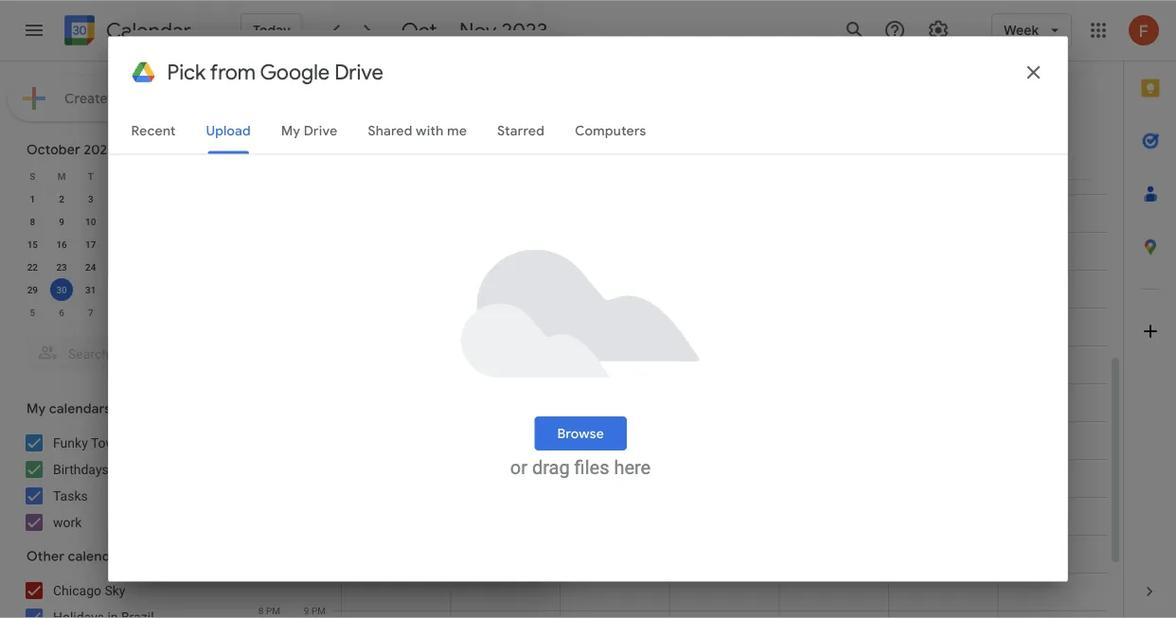 Task type: vqa. For each thing, say whether or not it's contained in the screenshot.
30
yes



Task type: locate. For each thing, give the bounding box(es) containing it.
other
[[27, 548, 65, 565]]

1 vertical spatial 8
[[258, 605, 264, 617]]

1 stand- from the left
[[502, 272, 535, 286]]

pm for 8 pm
[[266, 605, 280, 617]]

daily stand-up
[[475, 272, 548, 286], [584, 272, 658, 286]]

nov
[[459, 17, 497, 44]]

1 horizontal spatial day
[[833, 143, 852, 156]]

31 element
[[79, 278, 102, 301]]

16 element
[[50, 233, 73, 256]]

0 horizontal spatial up
[[535, 272, 548, 286]]

8
[[30, 216, 35, 227], [258, 605, 264, 617]]

1 horizontal spatial 2023
[[501, 17, 548, 44]]

row containing 29
[[18, 278, 222, 301]]

row group
[[18, 188, 222, 324]]

task
[[258, 138, 286, 155]]

0 horizontal spatial 1
[[30, 193, 35, 205]]

event button
[[192, 130, 243, 164]]

2 daily stand-up button from the left
[[581, 270, 693, 287]]

1
[[474, 143, 480, 156], [30, 193, 35, 205]]

1 vertical spatial calendars
[[68, 548, 130, 565]]

1 down s
[[30, 193, 35, 205]]

0 vertical spatial 8
[[30, 216, 35, 227]]

0 horizontal spatial –
[[442, 17, 454, 44]]

day right saci
[[590, 143, 609, 156]]

1 vertical spatial 9
[[304, 605, 309, 617]]

9 right 8 pm
[[304, 605, 309, 617]]

30 cell
[[47, 278, 76, 301]]

daily
[[475, 272, 499, 286], [584, 272, 609, 286]]

– right oct
[[442, 17, 454, 44]]

1 horizontal spatial daily stand-up
[[584, 272, 658, 286]]

pm
[[266, 605, 280, 617], [312, 605, 326, 617]]

1 horizontal spatial pm
[[312, 605, 326, 617]]

1 horizontal spatial daily
[[584, 272, 609, 286]]

calendar element
[[61, 11, 191, 53]]

grid
[[242, 62, 1123, 618]]

0 vertical spatial 9
[[59, 216, 64, 227]]

Description text field
[[192, 476, 522, 492]]

up
[[535, 272, 548, 286], [645, 272, 658, 286]]

calendars
[[49, 401, 111, 418], [68, 548, 130, 565]]

1 pm from the left
[[266, 605, 280, 617]]

halloween
[[584, 329, 637, 342]]

06
[[270, 145, 280, 156]]

0 vertical spatial calendars
[[49, 401, 111, 418]]

1 inside "row group"
[[30, 193, 35, 205]]

1 left pending
[[474, 143, 480, 156]]

row containing 5
[[18, 301, 222, 324]]

today
[[253, 22, 290, 39]]

grid containing 1 pending task
[[242, 62, 1123, 618]]

1 horizontal spatial 9
[[304, 605, 309, 617]]

gmt-05
[[294, 145, 327, 156]]

29 element
[[21, 278, 44, 301]]

2 up from the left
[[645, 272, 658, 286]]

gmt- right event
[[248, 145, 270, 156]]

16
[[56, 239, 67, 250]]

9
[[59, 216, 64, 227], [304, 605, 309, 617]]

cell
[[342, 141, 451, 179], [889, 141, 998, 179], [998, 141, 1107, 179], [105, 188, 134, 210], [105, 210, 134, 233], [105, 233, 134, 256], [105, 256, 134, 278], [105, 301, 134, 324]]

0 horizontal spatial day
[[590, 143, 609, 156]]

1 horizontal spatial 1
[[474, 143, 480, 156]]

1:30
[[584, 343, 607, 357]]

22 element
[[21, 256, 44, 278]]

0 vertical spatial 2023
[[501, 17, 548, 44]]

30
[[56, 284, 67, 295]]

8 pm
[[258, 605, 280, 617]]

all souls' day button
[[779, 141, 877, 158]]

october 2023 grid
[[18, 165, 222, 324]]

row containing 1 pending task
[[333, 141, 1123, 179]]

sky
[[105, 583, 125, 599]]

november 6 element
[[50, 301, 73, 324]]

None search field
[[0, 330, 235, 371]]

day
[[590, 143, 609, 156], [833, 143, 852, 156]]

2 pm from the left
[[312, 605, 326, 617]]

0 vertical spatial 1
[[474, 143, 480, 156]]

my calendars list
[[4, 428, 235, 538]]

1 horizontal spatial up
[[645, 272, 658, 286]]

tab list
[[1124, 62, 1176, 565], [143, 130, 529, 164]]

2023 up t
[[84, 141, 115, 158]]

0 horizontal spatial tab list
[[143, 130, 529, 164]]

0 horizontal spatial 9
[[59, 216, 64, 227]]

0 horizontal spatial daily stand-up
[[475, 272, 548, 286]]

–
[[442, 17, 454, 44], [610, 343, 617, 357]]

day right souls'
[[833, 143, 852, 156]]

pm left 9 pm
[[266, 605, 280, 617]]

stand- for 1st daily stand-up button from right
[[612, 272, 645, 286]]

9 inside the october 2023 'grid'
[[59, 216, 64, 227]]

0 horizontal spatial gmt-
[[248, 145, 270, 156]]

calendars up 'funky town'
[[49, 401, 111, 418]]

1 vertical spatial 2023
[[84, 141, 115, 158]]

1 horizontal spatial gmt-
[[294, 145, 316, 156]]

row
[[333, 141, 1123, 179], [18, 165, 222, 188], [18, 188, 222, 210], [18, 210, 222, 233], [18, 233, 222, 256], [18, 256, 222, 278], [18, 278, 222, 301], [18, 301, 222, 324]]

1 horizontal spatial –
[[610, 343, 617, 357]]

2
[[59, 193, 64, 205]]

gmt- for 06
[[248, 145, 270, 156]]

gmt-06
[[248, 145, 280, 156]]

calendars up chicago sky
[[68, 548, 130, 565]]

1 vertical spatial 1
[[30, 193, 35, 205]]

2 day from the left
[[833, 143, 852, 156]]

today button
[[241, 13, 303, 47]]

8 inside "row group"
[[30, 216, 35, 227]]

gmt- right 06
[[294, 145, 316, 156]]

schedule
[[396, 138, 454, 155]]

stand-
[[502, 272, 535, 286], [612, 272, 645, 286]]

gmt-
[[248, 145, 270, 156], [294, 145, 316, 156]]

0 horizontal spatial daily
[[475, 272, 499, 286]]

2023 right nov
[[501, 17, 548, 44]]

m
[[57, 170, 66, 182]]

22
[[27, 261, 38, 273]]

pm right 8 pm
[[312, 605, 326, 617]]

5
[[30, 307, 35, 318]]

1 pending task
[[474, 143, 549, 156]]

9 inside grid
[[304, 605, 309, 617]]

birthdays
[[53, 462, 109, 477]]

party
[[673, 329, 700, 342]]

0 horizontal spatial pm
[[266, 605, 280, 617]]

t
[[88, 170, 94, 182]]

8 inside grid
[[258, 605, 264, 617]]

31
[[85, 284, 96, 295]]

1 vertical spatial –
[[610, 343, 617, 357]]

daily stand-up button
[[471, 270, 583, 287], [581, 270, 693, 287]]

0 horizontal spatial stand-
[[502, 272, 535, 286]]

24 element
[[79, 256, 102, 278]]

2 gmt- from the left
[[294, 145, 316, 156]]

1 horizontal spatial stand-
[[612, 272, 645, 286]]

2023
[[501, 17, 548, 44], [84, 141, 115, 158]]

8 left 9 pm
[[258, 605, 264, 617]]

9 pm
[[304, 605, 326, 617]]

row containing 1
[[18, 188, 222, 210]]

05
[[316, 145, 327, 156]]

1 daily stand-up button from the left
[[471, 270, 583, 287]]

gmt- for 05
[[294, 145, 316, 156]]

1 horizontal spatial 8
[[258, 605, 264, 617]]

0 horizontal spatial 8
[[30, 216, 35, 227]]

9 down 2
[[59, 216, 64, 227]]

task
[[527, 143, 549, 156]]

17 element
[[79, 233, 102, 256]]

funky town
[[53, 435, 123, 451]]

1 inside button
[[474, 143, 480, 156]]

1 gmt- from the left
[[248, 145, 270, 156]]

– down halloween
[[610, 343, 617, 357]]

8 up 15 element
[[30, 216, 35, 227]]

formatting options toolbar
[[185, 438, 529, 476]]

1 up from the left
[[535, 272, 548, 286]]

all
[[784, 143, 797, 156]]

2 stand- from the left
[[612, 272, 645, 286]]



Task type: describe. For each thing, give the bounding box(es) containing it.
saci day
[[565, 143, 609, 156]]

Add title text field
[[192, 83, 529, 112]]

other calendars
[[27, 548, 130, 565]]

8 for 8 pm
[[258, 605, 264, 617]]

pending
[[483, 143, 524, 156]]

row group containing 1
[[18, 188, 222, 324]]

1 daily from the left
[[475, 272, 499, 286]]

24
[[85, 261, 96, 273]]

0 horizontal spatial 2023
[[84, 141, 115, 158]]

other calendars button
[[4, 542, 235, 572]]

2 daily stand-up from the left
[[584, 272, 658, 286]]

1 daily stand-up from the left
[[475, 272, 548, 286]]

row containing s
[[18, 165, 222, 188]]

funky
[[53, 435, 88, 451]]

my calendars
[[27, 401, 111, 418]]

1 for 1
[[30, 193, 35, 205]]

15 element
[[21, 233, 44, 256]]

pm for 9 pm
[[312, 605, 326, 617]]

new
[[466, 141, 487, 152]]

november 5 element
[[21, 301, 44, 324]]

tasks
[[53, 488, 88, 504]]

29
[[27, 284, 38, 295]]

23
[[56, 261, 67, 273]]

row inside grid
[[333, 141, 1123, 179]]

10 element
[[79, 210, 102, 233]]

main drawer image
[[23, 19, 45, 42]]

30, today element
[[50, 278, 73, 301]]

– inside halloween office party 1:30 – 2:30pm
[[610, 343, 617, 357]]

9 for 9 pm
[[304, 605, 309, 617]]

1 day from the left
[[590, 143, 609, 156]]

tab list containing event
[[143, 130, 529, 164]]

november 7 element
[[79, 301, 102, 324]]

row containing 22
[[18, 256, 222, 278]]

1 for 1 pending task
[[474, 143, 480, 156]]

17
[[85, 239, 96, 250]]

saci
[[565, 143, 587, 156]]

row containing 8
[[18, 210, 222, 233]]

task button
[[251, 130, 294, 164]]

2:30pm
[[620, 343, 659, 357]]

calendars for my calendars
[[49, 401, 111, 418]]

work
[[53, 515, 82, 530]]

appointment
[[309, 138, 393, 155]]

october
[[27, 141, 80, 158]]

other calendars list
[[4, 576, 235, 618]]

stand- for 1st daily stand-up button
[[502, 272, 535, 286]]

november 1 element
[[108, 278, 131, 301]]

2 daily from the left
[[584, 272, 609, 286]]

my calendars button
[[4, 394, 235, 424]]

6
[[59, 307, 64, 318]]

23 element
[[50, 256, 73, 278]]

chicago
[[53, 583, 101, 599]]

8 for 8
[[30, 216, 35, 227]]

3
[[88, 193, 93, 205]]

15
[[27, 239, 38, 250]]

all souls' day
[[784, 143, 852, 156]]

october 2023
[[27, 141, 115, 158]]

calendar heading
[[102, 18, 191, 44]]

calendars for other calendars
[[68, 548, 130, 565]]

souls'
[[800, 143, 830, 156]]

town
[[91, 435, 123, 451]]

9 for 9
[[59, 216, 64, 227]]

event
[[200, 138, 236, 155]]

wednesday column header
[[105, 165, 134, 188]]

0 vertical spatial –
[[442, 17, 454, 44]]

halloween office party 1:30 – 2:30pm
[[584, 329, 700, 357]]

office
[[640, 329, 670, 342]]

appointment schedule
[[309, 138, 454, 155]]

my
[[27, 401, 46, 418]]

chicago sky
[[53, 583, 125, 599]]

calendar
[[106, 18, 191, 44]]

1 horizontal spatial tab list
[[1124, 62, 1176, 565]]

1 pending task button
[[451, 141, 549, 158]]

saci day button
[[561, 141, 659, 158]]

oct – nov 2023
[[401, 17, 548, 44]]

new element
[[461, 138, 491, 153]]

7
[[88, 307, 93, 318]]

s
[[30, 170, 35, 182]]

oct
[[401, 17, 437, 44]]

row containing 15
[[18, 233, 222, 256]]

10
[[85, 216, 96, 227]]



